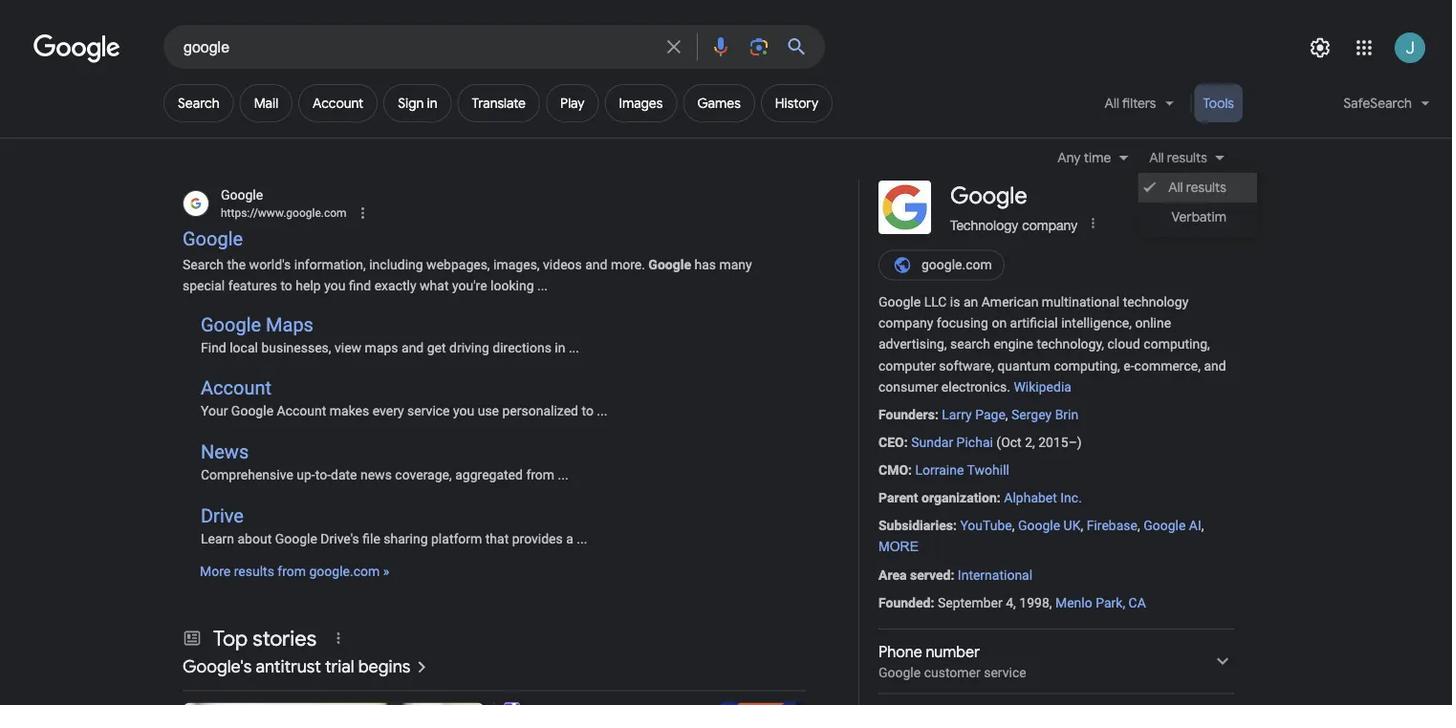Task type: vqa. For each thing, say whether or not it's contained in the screenshot.
policy to the left
no



Task type: locate. For each thing, give the bounding box(es) containing it.
play link
[[546, 84, 599, 122]]

1 horizontal spatial you
[[453, 403, 474, 419]]

all left the filters
[[1105, 95, 1119, 112]]

google's antitrust trial begins
[[183, 656, 410, 678]]

: for september
[[931, 595, 934, 611]]

menu containing all results
[[1138, 168, 1257, 237]]

: down organization
[[953, 518, 957, 534]]

1 vertical spatial search
[[183, 257, 224, 273]]

trial
[[325, 656, 354, 678]]

2 vertical spatial and
[[1204, 358, 1226, 374]]

view
[[335, 340, 362, 355]]

in
[[427, 95, 437, 112], [555, 340, 565, 355]]

e-
[[1124, 358, 1134, 374]]

company inside google llc is an american multinational technology company focusing on artificial intelligence, online advertising, search engine technology, cloud computing, computer software, quantum computing, e-commerce, and consumer electronics.
[[879, 316, 933, 331]]

all results up all results radio item
[[1149, 149, 1207, 166]]

google up technology
[[950, 182, 1028, 211]]

google
[[950, 182, 1028, 211], [221, 187, 263, 203], [183, 228, 243, 251], [649, 257, 691, 273], [879, 294, 921, 310], [201, 313, 261, 336], [231, 403, 273, 419], [1018, 518, 1060, 534], [1144, 518, 1186, 534], [275, 531, 317, 547]]

and right commerce,
[[1204, 358, 1226, 374]]

founded
[[879, 595, 931, 611]]

a
[[566, 531, 573, 547]]

videos
[[543, 257, 582, 273]]

has many special features to help you find exactly what you're looking ...
[[183, 257, 752, 294]]

... right personalized
[[597, 403, 607, 419]]

google inside google llc is an american multinational technology company focusing on artificial intelligence, online advertising, search engine technology, cloud computing, computer software, quantum computing, e-commerce, and consumer electronics.
[[879, 294, 921, 310]]

google ai link
[[1144, 518, 1201, 534]]

google up the more results from google.com » link
[[275, 531, 317, 547]]

founders
[[879, 407, 935, 423]]

phone number google customer service
[[879, 642, 1026, 681]]

0 vertical spatial in
[[427, 95, 437, 112]]

: for lorraine
[[908, 463, 912, 478]]

results for all results radio item
[[1186, 179, 1227, 196]]

sergey brin link
[[1012, 407, 1079, 423]]

1 horizontal spatial in
[[555, 340, 565, 355]]

directions
[[493, 340, 551, 355]]

account your google account makes every service you use personalized to ...
[[201, 377, 607, 419]]

1 vertical spatial to
[[582, 403, 594, 419]]

youtube
[[960, 518, 1012, 534]]

service right every
[[407, 403, 450, 419]]

larry
[[942, 407, 972, 423]]

results up all results radio item
[[1167, 149, 1207, 166]]

account
[[313, 95, 363, 112], [201, 377, 271, 400], [277, 403, 326, 419]]

google https://www.google.com
[[221, 187, 347, 220]]

results inside radio item
[[1186, 179, 1227, 196]]

1 vertical spatial service
[[984, 665, 1026, 681]]

account left "makes"
[[277, 403, 326, 419]]

your
[[201, 403, 228, 419]]

results down about
[[234, 564, 274, 580]]

: for youtube
[[953, 518, 957, 534]]

0 horizontal spatial account link
[[201, 377, 271, 400]]

sergey
[[1012, 407, 1052, 423]]

translate link
[[458, 84, 540, 122]]

... right directions
[[569, 340, 579, 355]]

menlo
[[1055, 595, 1092, 611]]

1 vertical spatial and
[[402, 340, 424, 355]]

technology
[[950, 217, 1018, 233]]

area
[[879, 567, 907, 583]]

0 vertical spatial and
[[585, 257, 608, 273]]

search by voice image
[[709, 35, 732, 58]]

account for account your google account makes every service you use personalized to ...
[[201, 377, 271, 400]]

all for all filters popup button
[[1105, 95, 1119, 112]]

1 horizontal spatial from
[[526, 467, 555, 483]]

1 vertical spatial you
[[453, 403, 474, 419]]

service right the customer
[[984, 665, 1026, 681]]

all inside "popup button"
[[1149, 149, 1164, 166]]

0 horizontal spatial and
[[402, 340, 424, 355]]

search for search
[[178, 95, 220, 112]]

about
[[238, 531, 272, 547]]

all filters
[[1105, 95, 1156, 112]]

2 vertical spatial results
[[234, 564, 274, 580]]

0 horizontal spatial service
[[407, 403, 450, 419]]

cmo : lorraine twohill
[[879, 463, 1010, 478]]

and
[[585, 257, 608, 273], [402, 340, 424, 355], [1204, 358, 1226, 374]]

1 vertical spatial in
[[555, 340, 565, 355]]

google right your
[[231, 403, 273, 419]]

1 vertical spatial from
[[278, 564, 306, 580]]

: left lorraine
[[908, 463, 912, 478]]

to left help at the top left
[[281, 278, 292, 294]]

2 horizontal spatial all
[[1169, 179, 1183, 196]]

company left 'more options' icon
[[1022, 217, 1078, 233]]

including
[[369, 257, 423, 273]]

drive link
[[201, 505, 244, 527]]

computing, down technology,
[[1054, 358, 1120, 374]]

0 vertical spatial all
[[1105, 95, 1119, 112]]

0 horizontal spatial company
[[879, 316, 933, 331]]

cloud
[[1108, 337, 1140, 353]]

all up all results radio item
[[1149, 149, 1164, 166]]

0 vertical spatial all results
[[1149, 149, 1207, 166]]

1 vertical spatial results
[[1186, 179, 1227, 196]]

you down information,
[[324, 278, 345, 294]]

an
[[964, 294, 978, 310]]

safesearch button
[[1332, 84, 1442, 130]]

... right a
[[577, 531, 587, 547]]

exactly
[[374, 278, 416, 294]]

lorraine
[[915, 463, 964, 478]]

account link up your
[[201, 377, 271, 400]]

ceo : sundar pichai (oct 2, 2015–)
[[879, 435, 1082, 450]]

from left the google.com » on the left
[[278, 564, 306, 580]]

0 horizontal spatial computing,
[[1054, 358, 1120, 374]]

sign in
[[398, 95, 437, 112]]

0 vertical spatial service
[[407, 403, 450, 419]]

: down twohill
[[997, 490, 1001, 506]]

quantum
[[997, 358, 1051, 374]]

news link
[[201, 441, 249, 463]]

history
[[775, 95, 818, 112]]

sundar pichai link
[[911, 435, 993, 450]]

0 vertical spatial company
[[1022, 217, 1078, 233]]

all results up verbatim link
[[1169, 179, 1227, 196]]

mail link
[[240, 84, 293, 122]]

1 vertical spatial company
[[879, 316, 933, 331]]

0 vertical spatial to
[[281, 278, 292, 294]]

results for the more results from google.com » link
[[234, 564, 274, 580]]

: inside subsidiaries : youtube , google uk , firebase , google ai , more
[[953, 518, 957, 534]]

1 horizontal spatial all
[[1149, 149, 1164, 166]]

account up your
[[201, 377, 271, 400]]

1 horizontal spatial computing,
[[1144, 337, 1210, 353]]

area served : international
[[879, 567, 1033, 583]]

computing, up commerce,
[[1144, 337, 1210, 353]]

0 vertical spatial results
[[1167, 149, 1207, 166]]

search left mail
[[178, 95, 220, 112]]

menu
[[1138, 168, 1257, 237]]

all
[[1105, 95, 1119, 112], [1149, 149, 1164, 166], [1169, 179, 1183, 196]]

, left google ai link
[[1138, 518, 1140, 534]]

google up the
[[183, 228, 243, 251]]

results
[[1167, 149, 1207, 166], [1186, 179, 1227, 196], [234, 564, 274, 580]]

to right personalized
[[582, 403, 594, 419]]

all inside radio item
[[1169, 179, 1183, 196]]

any
[[1058, 149, 1081, 166]]

and left more.
[[585, 257, 608, 273]]

4,
[[1006, 595, 1016, 611]]

, left sergey at bottom right
[[1006, 407, 1008, 423]]

technology
[[1123, 294, 1189, 310]]

account link right mail
[[298, 84, 378, 122]]

in right directions
[[555, 340, 565, 355]]

google up https://www.google.com text box
[[221, 187, 263, 203]]

aggregated
[[455, 467, 523, 483]]

: down served
[[931, 595, 934, 611]]

google heading
[[950, 182, 1028, 211]]

american
[[982, 294, 1039, 310]]

0 vertical spatial you
[[324, 278, 345, 294]]

0 horizontal spatial you
[[324, 278, 345, 294]]

0 vertical spatial from
[[526, 467, 555, 483]]

all results button
[[1138, 147, 1234, 168]]

search by image image
[[748, 35, 771, 58]]

google inside drive learn about google drive's file sharing platform that provides a ...
[[275, 531, 317, 547]]

account link
[[298, 84, 378, 122], [201, 377, 271, 400]]

features
[[228, 278, 277, 294]]

: left 'larry' on the bottom right
[[935, 407, 939, 423]]

artificial
[[1010, 316, 1058, 331]]

1 horizontal spatial service
[[984, 665, 1026, 681]]

search for search the world's information, including webpages, images, videos and more. google
[[183, 257, 224, 273]]

all down all results "popup button"
[[1169, 179, 1183, 196]]

to inside has many special features to help you find exactly what you're looking ...
[[281, 278, 292, 294]]

drive
[[201, 505, 244, 527]]

tools button
[[1195, 84, 1243, 122]]

2 horizontal spatial and
[[1204, 358, 1226, 374]]

consumer
[[879, 379, 938, 395]]

google down "alphabet inc." link
[[1018, 518, 1060, 534]]

2 vertical spatial account
[[277, 403, 326, 419]]

0 vertical spatial computing,
[[1144, 337, 1210, 353]]

and inside google llc is an american multinational technology company focusing on artificial intelligence, online advertising, search engine technology, cloud computing, computer software, quantum computing, e-commerce, and consumer electronics.
[[1204, 358, 1226, 374]]

from inside news comprehensive up-to-date news coverage, aggregated from ...
[[526, 467, 555, 483]]

results up verbatim
[[1186, 179, 1227, 196]]

all inside popup button
[[1105, 95, 1119, 112]]

many
[[719, 257, 752, 273]]

results inside "popup button"
[[1167, 149, 1207, 166]]

tools
[[1203, 95, 1234, 112]]

account right mail
[[313, 95, 363, 112]]

search link
[[163, 84, 234, 122]]

google left llc
[[879, 294, 921, 310]]

1 vertical spatial all results
[[1169, 179, 1227, 196]]

1 horizontal spatial account link
[[298, 84, 378, 122]]

games link
[[683, 84, 755, 122]]

company up advertising,
[[879, 316, 933, 331]]

search
[[178, 95, 220, 112], [183, 257, 224, 273]]

from right the aggregated
[[526, 467, 555, 483]]

you're
[[452, 278, 487, 294]]

1 vertical spatial all
[[1149, 149, 1164, 166]]

: left sundar
[[904, 435, 908, 450]]

and left get
[[402, 340, 424, 355]]

Search search field
[[184, 36, 651, 60]]

2 vertical spatial all
[[1169, 179, 1183, 196]]

verbatim
[[1172, 209, 1227, 226]]

1 horizontal spatial and
[[585, 257, 608, 273]]

None search field
[[0, 24, 825, 69]]

0 vertical spatial search
[[178, 95, 220, 112]]

0 horizontal spatial to
[[281, 278, 292, 294]]

0 horizontal spatial in
[[427, 95, 437, 112]]

1 vertical spatial account
[[201, 377, 271, 400]]

begins
[[358, 656, 410, 678]]

mail
[[254, 95, 278, 112]]

you left use
[[453, 403, 474, 419]]

... up a
[[558, 467, 568, 483]]

1 vertical spatial computing,
[[1054, 358, 1120, 374]]

search up special
[[183, 257, 224, 273]]

1 horizontal spatial to
[[582, 403, 594, 419]]

google up local
[[201, 313, 261, 336]]

search inside search link
[[178, 95, 220, 112]]

you inside account your google account makes every service you use personalized to ...
[[453, 403, 474, 419]]

add sign in element
[[398, 95, 437, 112]]

find
[[201, 340, 226, 355]]

, down the alphabet
[[1012, 518, 1015, 534]]

in right sign
[[427, 95, 437, 112]]

0 vertical spatial account
[[313, 95, 363, 112]]

0 horizontal spatial all
[[1105, 95, 1119, 112]]



Task type: describe. For each thing, give the bounding box(es) containing it.
more link
[[879, 537, 919, 558]]

search
[[950, 337, 990, 353]]

intelligence,
[[1061, 316, 1132, 331]]

add account element
[[313, 95, 363, 112]]

that
[[485, 531, 509, 547]]

ceo
[[879, 435, 904, 450]]

parent
[[879, 490, 918, 506]]

subsidiaries
[[879, 518, 953, 534]]

served
[[910, 567, 951, 583]]

looking ...
[[491, 278, 548, 294]]

twohill
[[967, 463, 1010, 478]]

(oct
[[997, 435, 1022, 450]]

add mail element
[[254, 95, 278, 112]]

google uk link
[[1018, 518, 1081, 534]]

in inside sign in link
[[427, 95, 437, 112]]

focusing
[[937, 316, 988, 331]]

more
[[200, 564, 231, 580]]

september
[[938, 595, 1003, 611]]

google inside google maps find local businesses, view maps and get driving directions in ...
[[201, 313, 261, 336]]

coverage,
[[395, 467, 452, 483]]

and inside google maps find local businesses, view maps and get driving directions in ...
[[402, 340, 424, 355]]

in inside google maps find local businesses, view maps and get driving directions in ...
[[555, 340, 565, 355]]

... inside news comprehensive up-to-date news coverage, aggregated from ...
[[558, 467, 568, 483]]

google's
[[183, 656, 252, 678]]

service inside account your google account makes every service you use personalized to ...
[[407, 403, 450, 419]]

add history element
[[775, 95, 818, 112]]

up-
[[297, 467, 315, 483]]

youtube link
[[960, 518, 1012, 534]]

images link
[[605, 84, 677, 122]]

all results radio item
[[1138, 173, 1257, 203]]

has
[[695, 257, 716, 273]]

number
[[926, 642, 980, 662]]

0 horizontal spatial from
[[278, 564, 306, 580]]

time
[[1084, 149, 1111, 166]]

, right firebase
[[1201, 518, 1204, 534]]

google llc is an american multinational technology company focusing on artificial intelligence, online advertising, search engine technology, cloud computing, computer software, quantum computing, e-commerce, and consumer electronics.
[[879, 294, 1226, 395]]

1 horizontal spatial company
[[1022, 217, 1078, 233]]

engine
[[994, 337, 1033, 353]]

more results from google.com » link
[[200, 564, 389, 580]]

add translate element
[[472, 95, 526, 112]]

service inside "phone number google customer service"
[[984, 665, 1026, 681]]

more results from google.com »
[[200, 564, 389, 580]]

advertising,
[[879, 337, 947, 353]]

you inside has many special features to help you find exactly what you're looking ...
[[324, 278, 345, 294]]

images,
[[493, 257, 540, 273]]

software,
[[939, 358, 994, 374]]

stories
[[253, 625, 317, 652]]

what
[[420, 278, 449, 294]]

, down inc.
[[1081, 518, 1083, 534]]

information,
[[294, 257, 366, 273]]

international link
[[958, 567, 1033, 583]]

add search element
[[178, 95, 220, 112]]

top stories
[[213, 625, 317, 652]]

wikipedia link
[[1014, 379, 1072, 395]]

all results inside "popup button"
[[1149, 149, 1207, 166]]

llc
[[924, 294, 947, 310]]

electronics.
[[942, 379, 1010, 395]]

0 vertical spatial account link
[[298, 84, 378, 122]]

... inside google maps find local businesses, view maps and get driving directions in ...
[[569, 340, 579, 355]]

1 vertical spatial account link
[[201, 377, 271, 400]]

founders : larry page , sergey brin
[[879, 407, 1079, 423]]

ai
[[1189, 518, 1201, 534]]

google.com
[[922, 257, 992, 273]]

: for larry
[[935, 407, 939, 423]]

file
[[363, 531, 380, 547]]

ca
[[1129, 595, 1146, 611]]

to inside account your google account makes every service you use personalized to ...
[[582, 403, 594, 419]]

webpages,
[[426, 257, 490, 273]]

every
[[373, 403, 404, 419]]

... inside account your google account makes every service you use personalized to ...
[[597, 403, 607, 419]]

on
[[992, 316, 1007, 331]]

maps
[[266, 313, 314, 336]]

computer
[[879, 358, 936, 374]]

google maps link
[[201, 313, 314, 336]]

online
[[1135, 316, 1171, 331]]

news
[[201, 441, 249, 463]]

inc.
[[1061, 490, 1082, 506]]

drive learn about google drive's file sharing platform that provides a ...
[[201, 505, 587, 547]]

sharing
[[384, 531, 428, 547]]

provides
[[512, 531, 563, 547]]

verbatim link
[[1138, 203, 1257, 232]]

safesearch
[[1344, 95, 1412, 112]]

filters
[[1122, 95, 1156, 112]]

commerce,
[[1134, 358, 1201, 374]]

to-
[[315, 467, 331, 483]]

find
[[349, 278, 371, 294]]

history link
[[761, 84, 833, 122]]

firebase
[[1087, 518, 1138, 534]]

cmo
[[879, 463, 908, 478]]

https://www.google.com text field
[[221, 205, 347, 222]]

: up the september
[[951, 567, 954, 583]]

sign
[[398, 95, 424, 112]]

add games element
[[697, 95, 741, 112]]

wikipedia
[[1014, 379, 1072, 395]]

google inside account your google account makes every service you use personalized to ...
[[231, 403, 273, 419]]

1998,
[[1019, 595, 1052, 611]]

... inside drive learn about google drive's file sharing platform that provides a ...
[[577, 531, 587, 547]]

park,
[[1096, 595, 1125, 611]]

more options element
[[1083, 214, 1103, 233]]

the
[[227, 257, 246, 273]]

page
[[975, 407, 1006, 423]]

platform
[[431, 531, 482, 547]]

translate
[[472, 95, 526, 112]]

: for sundar
[[904, 435, 908, 450]]

use
[[478, 403, 499, 419]]

google left ai
[[1144, 518, 1186, 534]]

google left has at the top left
[[649, 257, 691, 273]]

google image
[[33, 34, 121, 63]]

organization
[[922, 490, 997, 506]]

any time button
[[1058, 147, 1138, 168]]

google maps find local businesses, view maps and get driving directions in ...
[[201, 313, 579, 355]]

all for menu containing all results
[[1169, 179, 1183, 196]]

technology company
[[950, 217, 1078, 233]]

all results inside radio item
[[1169, 179, 1227, 196]]

lorraine twohill link
[[915, 463, 1010, 478]]

customer
[[924, 665, 981, 681]]

2015–)
[[1038, 435, 1082, 450]]

google inside the google https://www.google.com
[[221, 187, 263, 203]]

larry page link
[[942, 407, 1006, 423]]

phone
[[879, 642, 922, 662]]

get
[[427, 340, 446, 355]]

add play element
[[560, 95, 585, 112]]

learn
[[201, 531, 234, 547]]

account for account
[[313, 95, 363, 112]]

sundar
[[911, 435, 953, 450]]

alphabet
[[1004, 490, 1057, 506]]

more options image
[[1085, 216, 1101, 231]]



